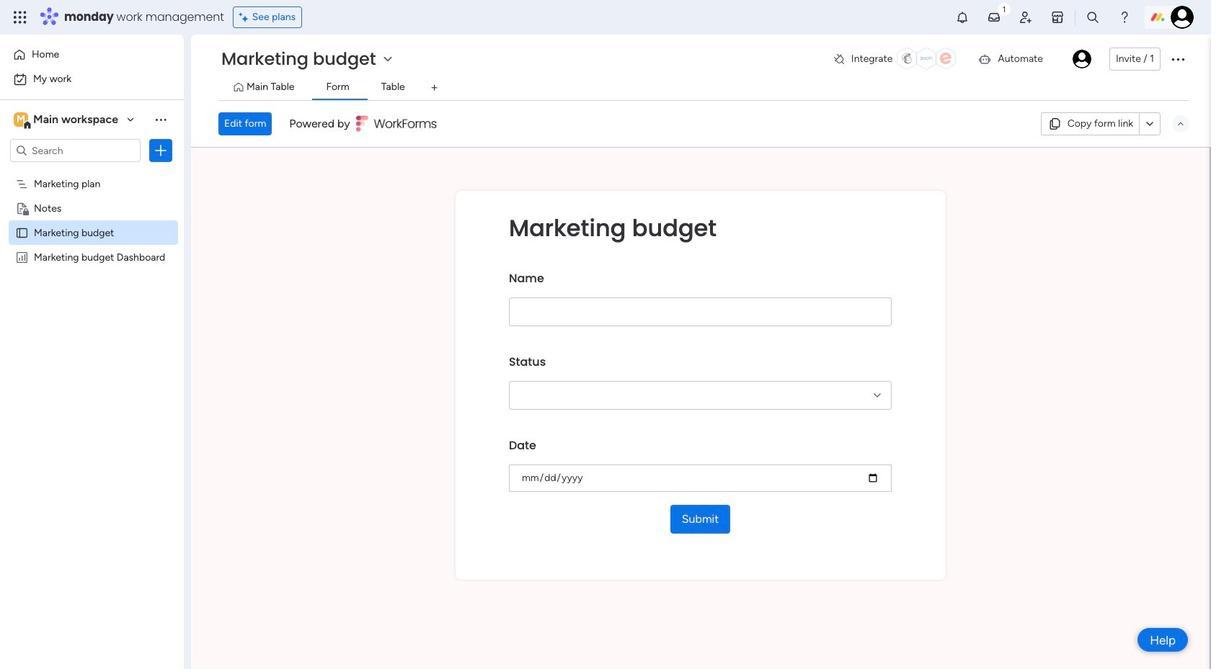 Task type: vqa. For each thing, say whether or not it's contained in the screenshot.
the rightmost in
no



Task type: locate. For each thing, give the bounding box(es) containing it.
name text field
[[509, 298, 892, 327]]

1 vertical spatial options image
[[154, 144, 168, 158]]

public board image
[[15, 226, 29, 239]]

list box
[[0, 168, 184, 464]]

0 vertical spatial option
[[9, 43, 175, 66]]

monday marketplace image
[[1051, 10, 1065, 25]]

tab list
[[218, 76, 1190, 100]]

options image down kendall parks image on the right
[[1170, 50, 1187, 68]]

1 horizontal spatial options image
[[1170, 50, 1187, 68]]

workforms logo image
[[356, 112, 437, 136]]

option
[[9, 43, 175, 66], [9, 68, 175, 91], [0, 171, 184, 173]]

2 vertical spatial option
[[0, 171, 184, 173]]

options image
[[1170, 50, 1187, 68], [154, 144, 168, 158]]

0 vertical spatial options image
[[1170, 50, 1187, 68]]

group
[[509, 260, 892, 344], [509, 344, 892, 428], [509, 428, 892, 506]]

form form
[[191, 148, 1210, 670]]

workspace selection element
[[14, 111, 120, 130]]

0 horizontal spatial options image
[[154, 144, 168, 158]]

3 group from the top
[[509, 428, 892, 506]]

1 group from the top
[[509, 260, 892, 344]]

1 vertical spatial option
[[9, 68, 175, 91]]

search everything image
[[1086, 10, 1100, 25]]

options image down workspace options image
[[154, 144, 168, 158]]

tab
[[423, 76, 446, 100]]

help image
[[1118, 10, 1132, 25]]

notifications image
[[955, 10, 970, 25]]



Task type: describe. For each thing, give the bounding box(es) containing it.
Choose a date date field
[[509, 465, 892, 493]]

update feed image
[[987, 10, 1002, 25]]

private board image
[[15, 201, 29, 215]]

public dashboard image
[[15, 250, 29, 264]]

workspace image
[[14, 112, 28, 128]]

invite members image
[[1019, 10, 1033, 25]]

workspace options image
[[154, 112, 168, 127]]

kendall parks image
[[1073, 50, 1092, 69]]

add view image
[[432, 83, 438, 93]]

Search in workspace field
[[30, 142, 120, 159]]

kendall parks image
[[1171, 6, 1194, 29]]

collapse image
[[1175, 118, 1187, 130]]

see plans image
[[239, 9, 252, 25]]

select product image
[[13, 10, 27, 25]]

1 image
[[998, 1, 1011, 17]]

2 group from the top
[[509, 344, 892, 428]]



